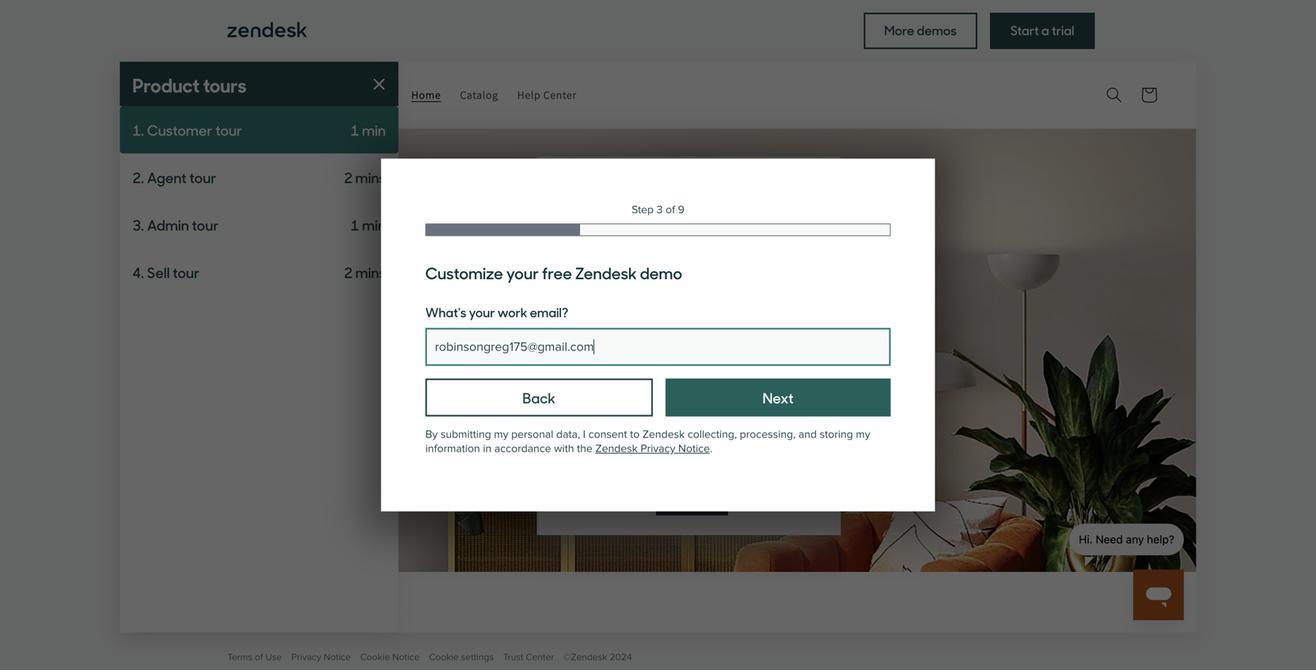 Task type: locate. For each thing, give the bounding box(es) containing it.
tour
[[215, 120, 242, 140], [189, 167, 216, 187], [192, 215, 219, 235], [173, 262, 200, 282]]

3 . admin tour
[[133, 215, 219, 235]]

0 vertical spatial of
[[666, 203, 675, 216]]

1 for 3 . admin tour
[[351, 215, 359, 235]]

notice down collecting,
[[678, 442, 710, 456]]

1 horizontal spatial my
[[856, 428, 870, 441]]

9
[[678, 203, 685, 216]]

tour for admin tour
[[192, 215, 219, 235]]

accordance
[[494, 442, 551, 456]]

1
[[133, 120, 141, 140], [351, 120, 359, 140], [351, 215, 359, 235]]

notice left cookie settings link on the bottom of page
[[392, 652, 420, 663]]

0 horizontal spatial my
[[494, 428, 509, 441]]

privacy notice link
[[291, 652, 351, 663]]

customize
[[425, 262, 503, 284]]

cookie
[[360, 652, 390, 663], [429, 652, 459, 663]]

1 vertical spatial your
[[469, 303, 495, 321]]

what's
[[425, 303, 466, 321]]

legal-footer element
[[228, 652, 1089, 663]]

step 3 of 9
[[632, 203, 685, 216]]

. left agent
[[141, 167, 144, 187]]

1 vertical spatial 1 min
[[351, 215, 386, 235]]

terms of use
[[228, 652, 282, 663]]

tour down the tours on the left of the page
[[215, 120, 242, 140]]

0 vertical spatial your
[[506, 262, 539, 284]]

my up accordance
[[494, 428, 509, 441]]

0 vertical spatial 1 min
[[351, 120, 386, 140]]

more demos link
[[864, 13, 977, 49]]

1 horizontal spatial 3
[[657, 203, 663, 216]]

min
[[362, 120, 386, 140], [362, 215, 386, 235]]

admin
[[147, 215, 189, 235]]

of left use
[[255, 652, 263, 663]]

zendesk
[[575, 262, 637, 284], [643, 428, 685, 441], [596, 442, 638, 456]]

zendesk up zendesk privacy notice .
[[643, 428, 685, 441]]

with
[[554, 442, 574, 456]]

0 horizontal spatial cookie
[[360, 652, 390, 663]]

start a trial
[[1011, 21, 1075, 39]]

zendesk privacy notice .
[[596, 442, 713, 456]]

cookie left settings
[[429, 652, 459, 663]]

consent
[[589, 428, 627, 441]]

step
[[632, 203, 654, 216]]

1 horizontal spatial notice
[[392, 652, 420, 663]]

2 mins from the top
[[355, 262, 386, 282]]

zendesk inside by submitting my personal data, i consent to zendesk collecting, processing, and storing my information in accordance with the
[[643, 428, 685, 441]]

3
[[657, 203, 663, 216], [133, 215, 141, 235]]

1 horizontal spatial cookie
[[429, 652, 459, 663]]

demo
[[640, 262, 682, 284]]

trust
[[503, 652, 523, 663]]

2 vertical spatial zendesk
[[596, 442, 638, 456]]

my right storing
[[856, 428, 870, 441]]

customer
[[147, 120, 213, 140]]

1 2 mins from the top
[[344, 167, 386, 187]]

1 vertical spatial 2 mins
[[344, 262, 386, 282]]

trust center
[[503, 652, 554, 663]]

. for 2
[[141, 167, 144, 187]]

back button
[[425, 379, 653, 417]]

1 1 min from the top
[[351, 120, 386, 140]]

2 2 mins from the top
[[344, 262, 386, 282]]

cookie notice
[[360, 652, 420, 663]]

1 horizontal spatial your
[[506, 262, 539, 284]]

0 vertical spatial mins
[[355, 167, 386, 187]]

privacy notice
[[291, 652, 351, 663]]

0 horizontal spatial of
[[255, 652, 263, 663]]

0 vertical spatial min
[[362, 120, 386, 140]]

tour right agent
[[189, 167, 216, 187]]

. left customer at the top of the page
[[141, 120, 144, 140]]

cookie notice link
[[360, 652, 420, 663]]

1 vertical spatial privacy
[[291, 652, 321, 663]]

1 min from the top
[[362, 120, 386, 140]]

2 cookie from the left
[[429, 652, 459, 663]]

cookie settings link
[[429, 652, 494, 663]]

1 cookie from the left
[[360, 652, 390, 663]]

your left 'work'
[[469, 303, 495, 321]]

tour right sell
[[173, 262, 200, 282]]

. for 3
[[141, 215, 144, 235]]

2 mins
[[344, 167, 386, 187], [344, 262, 386, 282]]

start a trial link
[[990, 13, 1095, 49]]

1 for 1 . customer tour
[[351, 120, 359, 140]]

cookie right privacy notice link
[[360, 652, 390, 663]]

0 vertical spatial privacy
[[641, 442, 676, 456]]

min for 1 . customer tour
[[362, 120, 386, 140]]

2 min from the top
[[362, 215, 386, 235]]

1 mins from the top
[[355, 167, 386, 187]]

1 vertical spatial zendesk
[[643, 428, 685, 441]]

notice
[[678, 442, 710, 456], [324, 652, 351, 663], [392, 652, 420, 663]]

of
[[666, 203, 675, 216], [255, 652, 263, 663]]

i
[[583, 428, 586, 441]]

by
[[425, 428, 438, 441]]

your
[[506, 262, 539, 284], [469, 303, 495, 321]]

mins for 2 . agent tour
[[355, 167, 386, 187]]

trust center link
[[503, 652, 554, 663]]

0 horizontal spatial your
[[469, 303, 495, 321]]

1 min
[[351, 120, 386, 140], [351, 215, 386, 235]]

1 vertical spatial mins
[[355, 262, 386, 282]]

. for 4
[[141, 262, 144, 282]]

privacy
[[641, 442, 676, 456], [291, 652, 321, 663]]

1 min for admin tour
[[351, 215, 386, 235]]

0 horizontal spatial notice
[[324, 652, 351, 663]]

your left the free
[[506, 262, 539, 284]]

. left the admin
[[141, 215, 144, 235]]

2 1 min from the top
[[351, 215, 386, 235]]

notice left cookie notice link
[[324, 652, 351, 663]]

zendesk right the free
[[575, 262, 637, 284]]

my
[[494, 428, 509, 441], [856, 428, 870, 441]]

tour right the admin
[[192, 215, 219, 235]]

next button
[[666, 379, 891, 417]]

email?
[[530, 303, 569, 321]]

0 vertical spatial 2 mins
[[344, 167, 386, 187]]

notice for privacy notice
[[324, 652, 351, 663]]

and
[[799, 428, 817, 441]]

collecting,
[[688, 428, 737, 441]]

1 vertical spatial min
[[362, 215, 386, 235]]

©zendesk 2024 link
[[564, 652, 632, 663]]

mins
[[355, 167, 386, 187], [355, 262, 386, 282]]

.
[[141, 120, 144, 140], [141, 167, 144, 187], [141, 215, 144, 235], [141, 262, 144, 282], [710, 442, 713, 456]]

zendesk image
[[228, 22, 307, 38]]

4 . sell tour
[[133, 262, 200, 282]]

2
[[133, 167, 141, 187], [344, 167, 353, 187], [344, 262, 353, 282]]

by submitting my personal data, i consent to zendesk collecting, processing, and storing my information in accordance with the
[[425, 428, 870, 456]]

0 vertical spatial zendesk
[[575, 262, 637, 284]]

min for 3 . admin tour
[[362, 215, 386, 235]]

2024
[[610, 652, 632, 663]]

more
[[885, 21, 915, 39]]

back
[[523, 387, 556, 408]]

terms of use link
[[228, 652, 282, 663]]

of left 9
[[666, 203, 675, 216]]

. left sell
[[141, 262, 144, 282]]

What's your work email? email field
[[425, 328, 891, 366]]

zendesk down consent
[[596, 442, 638, 456]]

2 for 2 . agent tour
[[344, 167, 353, 187]]

4
[[133, 262, 141, 282]]

3 left the admin
[[133, 215, 141, 235]]

3 right step
[[657, 203, 663, 216]]

close side menu image
[[373, 78, 385, 91]]

1 horizontal spatial of
[[666, 203, 675, 216]]



Task type: vqa. For each thing, say whether or not it's contained in the screenshot.
the bottommost your
yes



Task type: describe. For each thing, give the bounding box(es) containing it.
your for what's
[[469, 303, 495, 321]]

more demos
[[885, 21, 957, 39]]

1 min for customer tour
[[351, 120, 386, 140]]

. down collecting,
[[710, 442, 713, 456]]

to
[[630, 428, 640, 441]]

1 my from the left
[[494, 428, 509, 441]]

2 . agent tour
[[133, 167, 216, 187]]

mins for 4 . sell tour
[[355, 262, 386, 282]]

product
[[133, 70, 199, 98]]

0 horizontal spatial privacy
[[291, 652, 321, 663]]

2 horizontal spatial notice
[[678, 442, 710, 456]]

data,
[[556, 428, 580, 441]]

. for 1
[[141, 120, 144, 140]]

storing
[[820, 428, 853, 441]]

©zendesk 2024
[[564, 652, 632, 663]]

tour for agent tour
[[189, 167, 216, 187]]

personal
[[511, 428, 554, 441]]

settings
[[461, 652, 494, 663]]

1 . customer tour
[[133, 120, 242, 140]]

cookie for cookie settings
[[429, 652, 459, 663]]

processing,
[[740, 428, 796, 441]]

start
[[1011, 21, 1039, 39]]

your for customize
[[506, 262, 539, 284]]

work
[[498, 303, 527, 321]]

zendesk privacy notice link
[[596, 442, 710, 456]]

cookie for cookie notice
[[360, 652, 390, 663]]

2 for 4 . sell tour
[[344, 262, 353, 282]]

2 my from the left
[[856, 428, 870, 441]]

notice for cookie notice
[[392, 652, 420, 663]]

0 horizontal spatial 3
[[133, 215, 141, 235]]

what's your work email?
[[425, 303, 569, 321]]

free
[[542, 262, 572, 284]]

use
[[265, 652, 282, 663]]

1 horizontal spatial privacy
[[641, 442, 676, 456]]

product tours
[[133, 70, 247, 98]]

sell
[[147, 262, 170, 282]]

the
[[577, 442, 593, 456]]

tours
[[203, 70, 247, 98]]

tour for customer tour
[[215, 120, 242, 140]]

center
[[526, 652, 554, 663]]

in
[[483, 442, 492, 456]]

1 vertical spatial of
[[255, 652, 263, 663]]

submitting
[[441, 428, 491, 441]]

cookie settings
[[429, 652, 494, 663]]

customize your free zendesk demo
[[425, 262, 682, 284]]

next
[[763, 387, 794, 408]]

2 mins for sell tour
[[344, 262, 386, 282]]

demos
[[917, 21, 957, 39]]

trial
[[1052, 21, 1075, 39]]

tour for sell tour
[[173, 262, 200, 282]]

information
[[425, 442, 480, 456]]

terms
[[228, 652, 252, 663]]

©zendesk
[[564, 652, 607, 663]]

agent
[[147, 167, 187, 187]]

a
[[1042, 21, 1049, 39]]

2 mins for agent tour
[[344, 167, 386, 187]]



